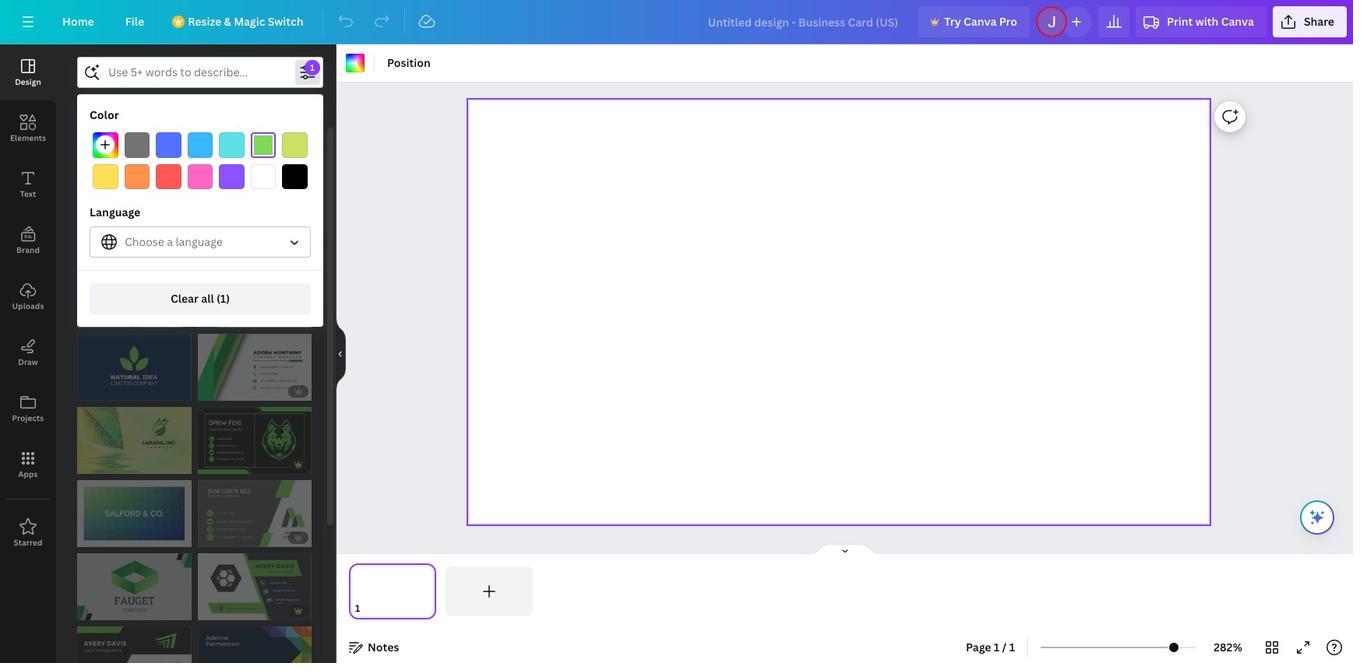Task type: locate. For each thing, give the bounding box(es) containing it.
green modern minimalist photography business card - card group
[[198, 188, 312, 255]]

grass green image
[[251, 132, 276, 158], [251, 132, 276, 158]]

print with canva button
[[1136, 6, 1267, 37]]

1 right /
[[1010, 641, 1015, 655]]

light blue image
[[188, 132, 213, 158], [188, 132, 213, 158]]

Design title text field
[[696, 6, 913, 37]]

Turquoise blue button
[[219, 132, 245, 158]]

Purple button
[[219, 164, 245, 189]]

magic
[[234, 14, 265, 29]]

282%
[[1214, 641, 1243, 655]]

282% button
[[1203, 636, 1254, 661]]

Yellow button
[[93, 164, 118, 189]]

business
[[87, 145, 133, 160], [184, 145, 230, 160]]

2 business from the left
[[184, 145, 230, 160]]

canva
[[964, 14, 997, 29], [1222, 14, 1255, 29]]

Royal blue button
[[156, 132, 181, 158]]

Grass green button
[[251, 132, 276, 158]]

notes
[[368, 641, 399, 655]]

Use 5+ words to describe... search field
[[108, 58, 292, 87]]

1 horizontal spatial canva
[[1222, 14, 1255, 29]]

draw button
[[0, 325, 56, 381]]

position button
[[381, 51, 437, 76]]

elements
[[10, 132, 46, 143]]

clear all (1)
[[171, 292, 230, 306]]

lime image
[[282, 132, 308, 158], [282, 132, 308, 158]]

draw
[[18, 357, 38, 368]]

white image
[[251, 164, 276, 189], [251, 164, 276, 189]]

print with canva
[[1167, 14, 1255, 29]]

Black button
[[282, 164, 308, 189]]

brand
[[16, 245, 40, 256]]

uploads button
[[0, 269, 56, 325]]

text button
[[0, 157, 56, 213]]

canva right the with
[[1222, 14, 1255, 29]]

turquoise blue image
[[219, 132, 245, 158], [219, 132, 245, 158]]

business for business card
[[87, 145, 133, 160]]

Lime button
[[282, 132, 308, 158]]

royal blue image
[[156, 132, 181, 158], [156, 132, 181, 158]]

color option group
[[90, 129, 311, 193]]

Page title text field
[[367, 602, 373, 617]]

green minimalist contact and address business card image
[[77, 188, 191, 255]]

starred button
[[0, 506, 56, 562]]

green and white geometric project manager business card image
[[77, 261, 191, 328]]

apps button
[[0, 437, 56, 493]]

resize & magic switch button
[[163, 6, 316, 37]]

add a new color image
[[93, 132, 118, 158]]

resize
[[188, 14, 221, 29]]

a
[[167, 235, 173, 249]]

try canva pro button
[[919, 6, 1030, 37]]

all
[[201, 292, 214, 306]]

0 horizontal spatial 1
[[994, 641, 1000, 655]]

share button
[[1273, 6, 1347, 37]]

clear all (1) button
[[90, 284, 311, 315]]

brand button
[[0, 213, 56, 269]]

1 canva from the left
[[964, 14, 997, 29]]

black green minimalist creative elegant geometric abstract gamer business card group
[[198, 408, 312, 475]]

1 horizontal spatial business
[[184, 145, 230, 160]]

color
[[90, 108, 119, 122]]

try
[[945, 14, 961, 29]]

business card group
[[77, 334, 191, 401]]

white and green thynk unlimited and lage modern business card group
[[198, 261, 312, 328]]

yellow image
[[93, 164, 118, 189]]

yellow image
[[93, 164, 118, 189]]

starred
[[14, 538, 43, 549]]

try canva pro
[[945, 14, 1018, 29]]

projects
[[12, 413, 44, 424]]

design
[[15, 76, 41, 87]]

&
[[224, 14, 231, 29]]

1 business from the left
[[87, 145, 133, 160]]

page 1 image
[[349, 567, 436, 617]]

black image
[[282, 164, 308, 189]]

#737373 image
[[124, 132, 150, 158]]

pink
[[287, 145, 309, 160]]

add a new color image
[[93, 132, 118, 158]]

pink button
[[278, 138, 319, 169]]

elements button
[[0, 101, 56, 157]]

canva right the try
[[964, 14, 997, 29]]

page 1 / 1
[[966, 641, 1015, 655]]

pink image
[[188, 164, 213, 189], [188, 164, 213, 189]]

card
[[136, 145, 159, 160]]

1
[[994, 641, 1000, 655], [1010, 641, 1015, 655]]

cards
[[233, 145, 262, 160]]

page
[[966, 641, 992, 655]]

White button
[[251, 164, 276, 189]]

business up yellow image
[[87, 145, 133, 160]]

switch
[[268, 14, 304, 29]]

side panel tab list
[[0, 44, 56, 562]]

0 horizontal spatial business
[[87, 145, 133, 160]]

black green minimalist creative elegant geometric abstract general manager business business card group
[[198, 554, 312, 621]]

1 left /
[[994, 641, 1000, 655]]

1 horizontal spatial 1
[[1010, 641, 1015, 655]]

Coral red button
[[156, 164, 181, 189]]

#737373 image
[[124, 132, 150, 158]]

pro
[[1000, 14, 1018, 29]]

business up 'pink' button
[[184, 145, 230, 160]]

business for business cards
[[184, 145, 230, 160]]

black image
[[282, 164, 308, 189]]

orange image
[[124, 164, 150, 189], [124, 164, 150, 189]]

green and white hanover elegant business card group
[[198, 334, 312, 401]]

2 canva from the left
[[1222, 14, 1255, 29]]

position
[[387, 55, 431, 70]]

purple image
[[219, 164, 245, 189]]

share
[[1304, 14, 1335, 29]]

notes button
[[343, 636, 406, 661]]

0 horizontal spatial canva
[[964, 14, 997, 29]]



Task type: vqa. For each thing, say whether or not it's contained in the screenshot.
Recent
no



Task type: describe. For each thing, give the bounding box(es) containing it.
canva inside try canva pro "button"
[[964, 14, 997, 29]]

business card
[[87, 145, 159, 160]]

file button
[[113, 6, 157, 37]]

yellow and green organic company business card group
[[77, 408, 191, 475]]

coral red image
[[156, 164, 181, 189]]

language
[[176, 235, 223, 249]]

choose a language
[[125, 235, 223, 249]]

#737373 button
[[124, 132, 150, 158]]

canva assistant image
[[1308, 509, 1327, 528]]

clear
[[171, 292, 199, 306]]

Pink button
[[188, 164, 213, 189]]

purple image
[[219, 164, 245, 189]]

print
[[1167, 14, 1193, 29]]

text
[[20, 189, 36, 199]]

#ffffff image
[[346, 54, 365, 72]]

green & white modern company business card group
[[77, 554, 191, 621]]

Light blue button
[[188, 132, 213, 158]]

apps
[[18, 469, 38, 480]]

templates button
[[77, 94, 211, 124]]

white and dark gray arowwai industries business card group
[[198, 481, 312, 548]]

business cards
[[184, 145, 262, 160]]

hide pages image
[[808, 544, 883, 556]]

language
[[90, 205, 141, 220]]

coral red image
[[156, 164, 181, 189]]

templates
[[117, 101, 172, 116]]

design button
[[0, 44, 56, 101]]

Language button
[[90, 227, 311, 258]]

choose
[[125, 235, 164, 249]]

file
[[125, 14, 144, 29]]

home link
[[50, 6, 107, 37]]

Orange button
[[124, 164, 150, 189]]

business cards button
[[175, 138, 271, 169]]

white and blue modern ceo business card group
[[77, 481, 191, 548]]

(1)
[[217, 292, 230, 306]]

canva inside the print with canva dropdown button
[[1222, 14, 1255, 29]]

main menu bar
[[0, 0, 1354, 44]]

home
[[62, 14, 94, 29]]

/
[[1003, 641, 1007, 655]]

hide image
[[336, 317, 346, 392]]

with
[[1196, 14, 1219, 29]]

projects button
[[0, 381, 56, 437]]

business card button
[[77, 138, 168, 169]]

resize & magic switch
[[188, 14, 304, 29]]

1 1 from the left
[[994, 641, 1000, 655]]

uploads
[[12, 301, 44, 312]]

2 1 from the left
[[1010, 641, 1015, 655]]



